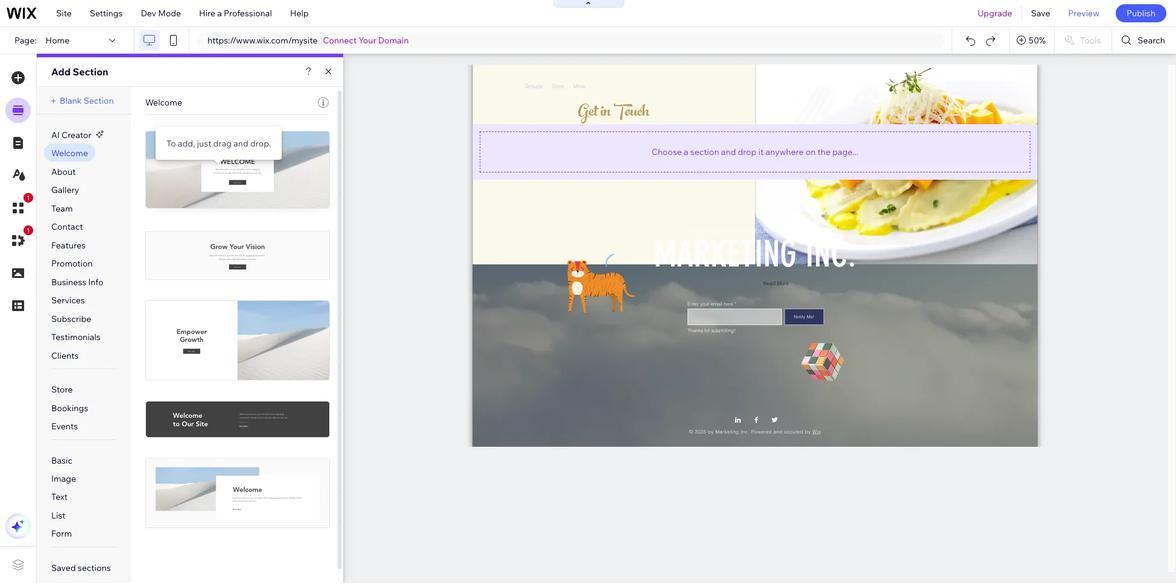 Task type: locate. For each thing, give the bounding box(es) containing it.
section for add section
[[73, 66, 108, 78]]

0 vertical spatial a
[[217, 8, 222, 19]]

a for section
[[684, 147, 689, 157]]

image
[[51, 474, 76, 485]]

0 horizontal spatial a
[[217, 8, 222, 19]]

welcome down ai creator
[[51, 148, 88, 159]]

a
[[217, 8, 222, 19], [684, 147, 689, 157]]

2 1 from the top
[[27, 227, 30, 234]]

dev
[[141, 8, 156, 19]]

connect
[[323, 35, 357, 46]]

0 vertical spatial section
[[73, 66, 108, 78]]

section
[[691, 147, 720, 157]]

upgrade
[[978, 8, 1013, 19]]

1 vertical spatial section
[[84, 95, 114, 106]]

business info
[[51, 277, 103, 288]]

drag
[[213, 138, 232, 149]]

on
[[806, 147, 816, 157]]

ai creator
[[51, 130, 91, 141]]

0 vertical spatial welcome
[[145, 97, 182, 108]]

1 vertical spatial 1 button
[[5, 226, 33, 253]]

1 left the contact
[[27, 227, 30, 234]]

sections
[[78, 563, 111, 574]]

1 horizontal spatial a
[[684, 147, 689, 157]]

welcome up to
[[145, 97, 182, 108]]

mode
[[158, 8, 181, 19]]

events
[[51, 421, 78, 432]]

1 vertical spatial 1
[[27, 227, 30, 234]]

site
[[56, 8, 72, 19]]

add,
[[178, 138, 195, 149]]

business
[[51, 277, 86, 288]]

a right hire
[[217, 8, 222, 19]]

save
[[1032, 8, 1051, 19]]

0 vertical spatial 1 button
[[5, 193, 33, 221]]

and left 'drop'
[[722, 147, 736, 157]]

text
[[51, 492, 68, 503]]

section up blank section
[[73, 66, 108, 78]]

1 vertical spatial a
[[684, 147, 689, 157]]

section right blank
[[84, 95, 114, 106]]

just
[[197, 138, 212, 149]]

1 left gallery
[[27, 194, 30, 202]]

choose
[[652, 147, 682, 157]]

tools button
[[1055, 27, 1112, 54]]

to
[[167, 138, 176, 149]]

https://www.wix.com/mysite
[[208, 35, 318, 46]]

1 button
[[5, 193, 33, 221], [5, 226, 33, 253]]

1 button left the "team"
[[5, 193, 33, 221]]

store
[[51, 384, 73, 395]]

2 1 button from the top
[[5, 226, 33, 253]]

0 vertical spatial 1
[[27, 194, 30, 202]]

testimonials
[[51, 332, 101, 343]]

and right drag
[[234, 138, 249, 149]]

section
[[73, 66, 108, 78], [84, 95, 114, 106]]

1 horizontal spatial and
[[722, 147, 736, 157]]

form
[[51, 529, 72, 540]]

tools
[[1081, 35, 1102, 46]]

1 button left the contact
[[5, 226, 33, 253]]

welcome
[[145, 97, 182, 108], [51, 148, 88, 159]]

list
[[51, 511, 66, 521]]

choose a section and drop it anywhere on the page...
[[652, 147, 859, 157]]

1 1 from the top
[[27, 194, 30, 202]]

1 vertical spatial welcome
[[51, 148, 88, 159]]

dev mode
[[141, 8, 181, 19]]

add
[[51, 66, 71, 78]]

and
[[234, 138, 249, 149], [722, 147, 736, 157]]

page...
[[833, 147, 859, 157]]

1
[[27, 194, 30, 202], [27, 227, 30, 234]]

info
[[88, 277, 103, 288]]

preview button
[[1060, 0, 1109, 27]]

it
[[759, 147, 764, 157]]

1 for 1st 1 button from the bottom of the page
[[27, 227, 30, 234]]

basic
[[51, 455, 72, 466]]

1 horizontal spatial welcome
[[145, 97, 182, 108]]

a left section
[[684, 147, 689, 157]]



Task type: vqa. For each thing, say whether or not it's contained in the screenshot.
bookings.
no



Task type: describe. For each thing, give the bounding box(es) containing it.
to add, just drag and drop.
[[167, 138, 271, 149]]

team
[[51, 203, 73, 214]]

professional
[[224, 8, 272, 19]]

the
[[818, 147, 831, 157]]

add section
[[51, 66, 108, 78]]

0 horizontal spatial and
[[234, 138, 249, 149]]

services
[[51, 295, 85, 306]]

50%
[[1029, 35, 1046, 46]]

1 for 1st 1 button
[[27, 194, 30, 202]]

saved sections
[[51, 563, 111, 574]]

https://www.wix.com/mysite connect your domain
[[208, 35, 409, 46]]

home
[[46, 35, 70, 46]]

publish button
[[1116, 4, 1167, 22]]

search button
[[1113, 27, 1177, 54]]

promotion
[[51, 258, 93, 269]]

a for professional
[[217, 8, 222, 19]]

settings
[[90, 8, 123, 19]]

hire
[[199, 8, 216, 19]]

contact
[[51, 222, 83, 233]]

about
[[51, 167, 76, 177]]

features
[[51, 240, 86, 251]]

creator
[[62, 130, 91, 141]]

hire a professional
[[199, 8, 272, 19]]

clients
[[51, 350, 79, 361]]

publish
[[1127, 8, 1156, 19]]

gallery
[[51, 185, 79, 196]]

ai
[[51, 130, 60, 141]]

blank
[[60, 95, 82, 106]]

1 1 button from the top
[[5, 193, 33, 221]]

50% button
[[1010, 27, 1055, 54]]

section for blank section
[[84, 95, 114, 106]]

search
[[1138, 35, 1166, 46]]

0 horizontal spatial welcome
[[51, 148, 88, 159]]

save button
[[1023, 0, 1060, 27]]

anywhere
[[766, 147, 804, 157]]

subscribe
[[51, 314, 91, 325]]

bookings
[[51, 403, 88, 414]]

drop.
[[250, 138, 271, 149]]

saved
[[51, 563, 76, 574]]

help
[[290, 8, 309, 19]]

preview
[[1069, 8, 1100, 19]]

your
[[359, 35, 377, 46]]

drop
[[738, 147, 757, 157]]

blank section
[[60, 95, 114, 106]]

domain
[[378, 35, 409, 46]]



